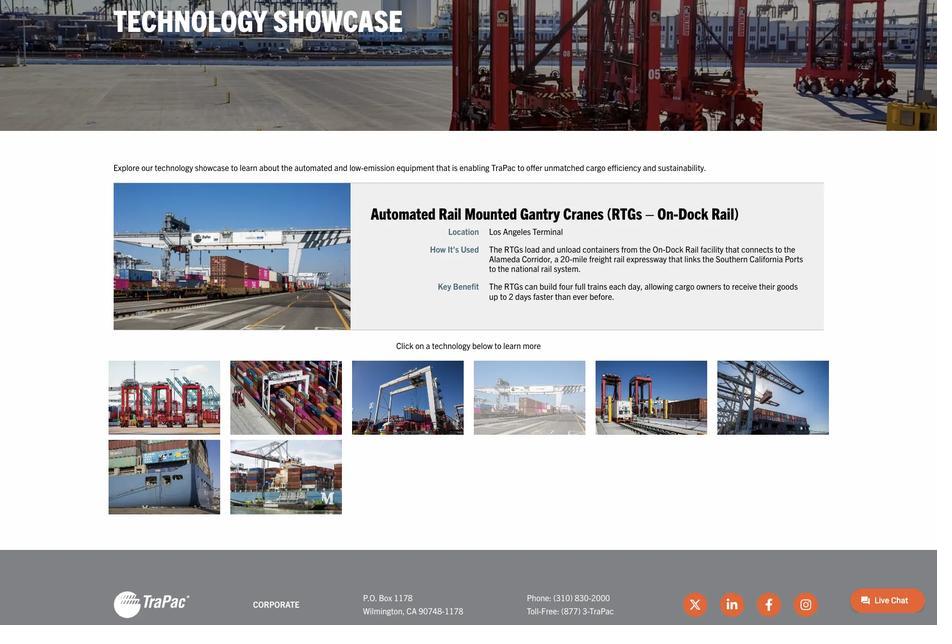 Task type: vqa. For each thing, say whether or not it's contained in the screenshot.
the bottommost LEARN
yes



Task type: locate. For each thing, give the bounding box(es) containing it.
1 vertical spatial cargo
[[675, 281, 694, 291]]

automated
[[295, 162, 332, 173]]

1178
[[394, 593, 413, 603], [445, 606, 463, 616]]

the for up
[[489, 281, 502, 291]]

to up up
[[489, 263, 496, 273]]

dock left rail)
[[678, 203, 708, 223]]

enabling
[[460, 162, 490, 173]]

to left 2
[[500, 291, 507, 301]]

1 vertical spatial trapac
[[590, 606, 614, 616]]

2 rtgs from the top
[[504, 281, 523, 291]]

benefit
[[453, 281, 479, 291]]

national
[[511, 263, 539, 273]]

1178 up ca at the left bottom of the page
[[394, 593, 413, 603]]

0 vertical spatial dock
[[678, 203, 708, 223]]

2 horizontal spatial and
[[643, 162, 656, 173]]

goods
[[777, 281, 798, 291]]

the down los
[[489, 244, 502, 254]]

3-
[[583, 606, 590, 616]]

emission
[[364, 162, 395, 173]]

to
[[231, 162, 238, 173], [518, 162, 525, 173], [775, 244, 782, 254], [489, 263, 496, 273], [723, 281, 730, 291], [500, 291, 507, 301], [495, 341, 502, 351]]

on- right –
[[657, 203, 678, 223]]

that left is
[[436, 162, 450, 173]]

1 horizontal spatial cargo
[[675, 281, 694, 291]]

that
[[436, 162, 450, 173], [725, 244, 739, 254], [668, 253, 682, 264]]

0 horizontal spatial technology
[[155, 162, 193, 173]]

0 vertical spatial rtgs
[[504, 244, 523, 254]]

1 horizontal spatial 1178
[[445, 606, 463, 616]]

to right 'owners'
[[723, 281, 730, 291]]

2 horizontal spatial that
[[725, 244, 739, 254]]

unload
[[557, 244, 581, 254]]

ca
[[407, 606, 417, 616]]

1178 right ca at the left bottom of the page
[[445, 606, 463, 616]]

facility
[[700, 244, 723, 254]]

and right load
[[542, 244, 555, 254]]

to right showcase
[[231, 162, 238, 173]]

1 horizontal spatial technology
[[432, 341, 470, 351]]

technology
[[155, 162, 193, 173], [432, 341, 470, 351]]

rail inside the rtgs load and unload containers from the on-dock rail facility that connects to the alameda corridor, a 20-mile freight rail expressway that links the southern california ports to the national rail system.
[[685, 244, 699, 254]]

cargo left 'owners'
[[675, 281, 694, 291]]

phone: (310) 830-2000 toll-free: (877) 3-trapac
[[527, 593, 614, 616]]

the right about
[[281, 162, 293, 173]]

showcase
[[195, 162, 229, 173]]

trapac down 2000 on the bottom right of the page
[[590, 606, 614, 616]]

1 vertical spatial rtgs
[[504, 281, 523, 291]]

0 horizontal spatial learn
[[240, 162, 257, 173]]

rail
[[439, 203, 461, 223], [685, 244, 699, 254]]

the right california
[[784, 244, 795, 254]]

that left links
[[668, 253, 682, 264]]

1 rtgs from the top
[[504, 244, 523, 254]]

cranes
[[563, 203, 604, 223]]

on- right from at right top
[[653, 244, 665, 254]]

freight
[[589, 253, 612, 264]]

learn left more
[[503, 341, 521, 351]]

click
[[396, 341, 414, 351]]

2
[[509, 291, 513, 301]]

1 vertical spatial on-
[[653, 244, 665, 254]]

showcase
[[273, 1, 403, 38]]

1 vertical spatial dock
[[665, 244, 683, 254]]

rtgs inside the rtgs load and unload containers from the on-dock rail facility that connects to the alameda corridor, a 20-mile freight rail expressway that links the southern california ports to the national rail system.
[[504, 244, 523, 254]]

trapac right enabling on the top of the page
[[491, 162, 516, 173]]

a left 20-
[[554, 253, 558, 264]]

to left offer
[[518, 162, 525, 173]]

learn
[[240, 162, 257, 173], [503, 341, 521, 351]]

a right the on
[[426, 341, 430, 351]]

and
[[334, 162, 348, 173], [643, 162, 656, 173], [542, 244, 555, 254]]

0 vertical spatial a
[[554, 253, 558, 264]]

allowing
[[644, 281, 673, 291]]

the inside the rtgs can build four full trains each day, allowing cargo owners to receive their goods up to 2 days faster than ever before.
[[489, 281, 502, 291]]

1 vertical spatial rail
[[685, 244, 699, 254]]

1 horizontal spatial rail
[[685, 244, 699, 254]]

rail left facility
[[685, 244, 699, 254]]

can
[[525, 281, 538, 291]]

gantry
[[520, 203, 560, 223]]

technology
[[113, 1, 267, 38]]

1 horizontal spatial a
[[554, 253, 558, 264]]

rtgs down angeles
[[504, 244, 523, 254]]

rail right 'freight'
[[614, 253, 624, 264]]

technology right our
[[155, 162, 193, 173]]

rtgs left can
[[504, 281, 523, 291]]

dock left links
[[665, 244, 683, 254]]

0 vertical spatial cargo
[[586, 162, 606, 173]]

angeles
[[503, 226, 531, 236]]

rtgs for to
[[504, 281, 523, 291]]

ports
[[785, 253, 803, 264]]

cargo
[[586, 162, 606, 173], [675, 281, 694, 291]]

0 horizontal spatial trapac
[[491, 162, 516, 173]]

rail up the location
[[439, 203, 461, 223]]

1 horizontal spatial trapac
[[590, 606, 614, 616]]

equipment
[[397, 162, 434, 173]]

terminal
[[532, 226, 563, 236]]

the rtgs load and unload containers from the on-dock rail facility that connects to the alameda corridor, a 20-mile freight rail expressway that links the southern california ports to the national rail system.
[[489, 244, 803, 273]]

trapac
[[491, 162, 516, 173], [590, 606, 614, 616]]

and left low-
[[334, 162, 348, 173]]

that right facility
[[725, 244, 739, 254]]

is
[[452, 162, 458, 173]]

1 vertical spatial the
[[489, 281, 502, 291]]

cargo left efficiency
[[586, 162, 606, 173]]

free:
[[541, 606, 560, 616]]

1 vertical spatial a
[[426, 341, 430, 351]]

rtgs
[[504, 244, 523, 254], [504, 281, 523, 291]]

trapac los angeles automated straddle carrier image
[[108, 361, 220, 435]]

dock
[[678, 203, 708, 223], [665, 244, 683, 254]]

footer
[[0, 550, 937, 625]]

corridor,
[[522, 253, 552, 264]]

technology left the 'below' on the right of page
[[432, 341, 470, 351]]

2 the from the top
[[489, 281, 502, 291]]

unmatched
[[544, 162, 584, 173]]

0 vertical spatial 1178
[[394, 593, 413, 603]]

a
[[554, 253, 558, 264], [426, 341, 430, 351]]

0 vertical spatial trapac
[[491, 162, 516, 173]]

1 horizontal spatial and
[[542, 244, 555, 254]]

p.o. box 1178 wilmington, ca 90748-1178
[[363, 593, 463, 616]]

the
[[281, 162, 293, 173], [639, 244, 651, 254], [784, 244, 795, 254], [702, 253, 714, 264], [498, 263, 509, 273]]

and right efficiency
[[643, 162, 656, 173]]

0 vertical spatial the
[[489, 244, 502, 254]]

alameda
[[489, 253, 520, 264]]

0 horizontal spatial 1178
[[394, 593, 413, 603]]

rtgs inside the rtgs can build four full trains each day, allowing cargo owners to receive their goods up to 2 days faster than ever before.
[[504, 281, 523, 291]]

days
[[515, 291, 531, 301]]

0 horizontal spatial rail
[[439, 203, 461, 223]]

learn left about
[[240, 162, 257, 173]]

(rtgs
[[607, 203, 642, 223]]

the left 2
[[489, 281, 502, 291]]

the inside the rtgs load and unload containers from the on-dock rail facility that connects to the alameda corridor, a 20-mile freight rail expressway that links the southern california ports to the national rail system.
[[489, 244, 502, 254]]

the right links
[[702, 253, 714, 264]]

phone:
[[527, 593, 552, 603]]

1 vertical spatial learn
[[503, 341, 521, 351]]

each
[[609, 281, 626, 291]]

1 the from the top
[[489, 244, 502, 254]]

rail
[[614, 253, 624, 264], [541, 263, 552, 273]]

rail up build on the right top
[[541, 263, 552, 273]]

connects
[[741, 244, 773, 254]]

p.o.
[[363, 593, 377, 603]]

automated rail mounted gantry cranes (rtgs – on-dock rail)
[[371, 203, 739, 223]]

location
[[448, 226, 479, 236]]

0 horizontal spatial cargo
[[586, 162, 606, 173]]

1 horizontal spatial learn
[[503, 341, 521, 351]]

1 vertical spatial 1178
[[445, 606, 463, 616]]

technology showcase
[[113, 1, 403, 38]]

on- inside the rtgs load and unload containers from the on-dock rail facility that connects to the alameda corridor, a 20-mile freight rail expressway that links the southern california ports to the national rail system.
[[653, 244, 665, 254]]

explore
[[113, 162, 140, 173]]



Task type: describe. For each thing, give the bounding box(es) containing it.
automated rail mounted gantry cranes (rtgs – on-dock rail) main content
[[103, 161, 937, 520]]

0 horizontal spatial a
[[426, 341, 430, 351]]

a inside the rtgs load and unload containers from the on-dock rail facility that connects to the alameda corridor, a 20-mile freight rail expressway that links the southern california ports to the national rail system.
[[554, 253, 558, 264]]

1 horizontal spatial rail
[[614, 253, 624, 264]]

footer containing p.o. box 1178
[[0, 550, 937, 625]]

expressway
[[626, 253, 667, 264]]

mounted
[[464, 203, 517, 223]]

the right from at right top
[[639, 244, 651, 254]]

their
[[759, 281, 775, 291]]

build
[[539, 281, 557, 291]]

four
[[559, 281, 573, 291]]

0 horizontal spatial rail
[[541, 263, 552, 273]]

(310)
[[553, 593, 573, 603]]

owners
[[696, 281, 721, 291]]

how it's used
[[430, 244, 479, 254]]

on
[[415, 341, 424, 351]]

0 horizontal spatial that
[[436, 162, 450, 173]]

toll-
[[527, 606, 541, 616]]

rtgs for corridor,
[[504, 244, 523, 254]]

key benefit
[[438, 281, 479, 291]]

–
[[645, 203, 654, 223]]

0 vertical spatial technology
[[155, 162, 193, 173]]

california
[[750, 253, 783, 264]]

the for alameda
[[489, 244, 502, 254]]

20-
[[560, 253, 572, 264]]

1 horizontal spatial that
[[668, 253, 682, 264]]

the left national
[[498, 263, 509, 273]]

0 vertical spatial rail
[[439, 203, 461, 223]]

corporate image
[[113, 591, 190, 619]]

load
[[525, 244, 540, 254]]

key
[[438, 281, 451, 291]]

full
[[575, 281, 585, 291]]

system.
[[554, 263, 581, 273]]

trapac los angeles automated stacking crane image
[[230, 361, 342, 435]]

click on a technology below to learn more
[[396, 341, 541, 351]]

corporate
[[253, 599, 300, 610]]

about
[[259, 162, 279, 173]]

more
[[523, 341, 541, 351]]

used
[[461, 244, 479, 254]]

to right the 'below' on the right of page
[[495, 341, 502, 351]]

from
[[621, 244, 637, 254]]

0 vertical spatial on-
[[657, 203, 678, 223]]

wilmington,
[[363, 606, 405, 616]]

rail)
[[711, 203, 739, 223]]

0 horizontal spatial and
[[334, 162, 348, 173]]

how
[[430, 244, 446, 254]]

box
[[379, 593, 392, 603]]

before.
[[589, 291, 614, 301]]

below
[[472, 341, 493, 351]]

receive
[[732, 281, 757, 291]]

automated
[[371, 203, 435, 223]]

low-
[[349, 162, 364, 173]]

cargo inside the rtgs can build four full trains each day, allowing cargo owners to receive their goods up to 2 days faster than ever before.
[[675, 281, 694, 291]]

day,
[[628, 281, 643, 291]]

efficiency
[[608, 162, 641, 173]]

2000
[[591, 593, 610, 603]]

to left ports
[[775, 244, 782, 254]]

containers
[[582, 244, 619, 254]]

trapac inside "automated rail mounted gantry cranes (rtgs – on-dock rail)" main content
[[491, 162, 516, 173]]

the rtgs can build four full trains each day, allowing cargo owners to receive their goods up to 2 days faster than ever before.
[[489, 281, 798, 301]]

it's
[[447, 244, 459, 254]]

trapac inside phone: (310) 830-2000 toll-free: (877) 3-trapac
[[590, 606, 614, 616]]

(877)
[[561, 606, 581, 616]]

and inside the rtgs load and unload containers from the on-dock rail facility that connects to the alameda corridor, a 20-mile freight rail expressway that links the southern california ports to the national rail system.
[[542, 244, 555, 254]]

830-
[[575, 593, 591, 603]]

sustainability.
[[658, 162, 706, 173]]

links
[[684, 253, 700, 264]]

dock inside the rtgs load and unload containers from the on-dock rail facility that connects to the alameda corridor, a 20-mile freight rail expressway that links the southern california ports to the national rail system.
[[665, 244, 683, 254]]

1 vertical spatial technology
[[432, 341, 470, 351]]

90748-
[[419, 606, 445, 616]]

trains
[[587, 281, 607, 291]]

faster
[[533, 291, 553, 301]]

ever
[[573, 291, 588, 301]]

than
[[555, 291, 571, 301]]

trapac los angeles automated radiation scanning image
[[595, 361, 707, 435]]

our
[[141, 162, 153, 173]]

explore our technology showcase to learn about the automated and low-emission equipment that is enabling trapac to offer unmatched cargo efficiency and sustainability.
[[113, 162, 706, 173]]

southern
[[716, 253, 748, 264]]

los angeles terminal
[[489, 226, 563, 236]]

los
[[489, 226, 501, 236]]

mile
[[572, 253, 587, 264]]

0 vertical spatial learn
[[240, 162, 257, 173]]

offer
[[526, 162, 542, 173]]

up
[[489, 291, 498, 301]]



